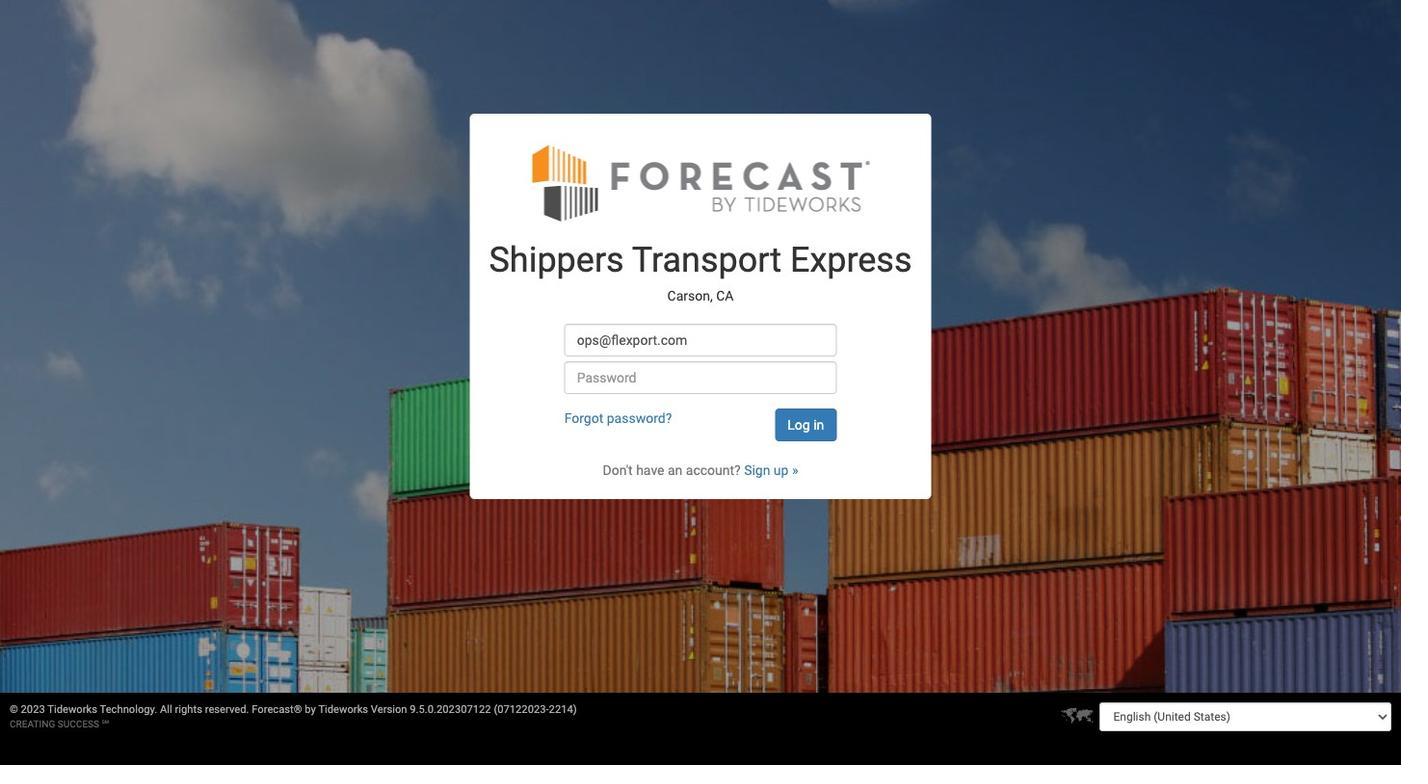 Task type: describe. For each thing, give the bounding box(es) containing it.
℠
[[102, 719, 109, 729]]

success
[[58, 719, 99, 729]]

log in button
[[775, 408, 837, 441]]

in
[[813, 417, 824, 432]]

rights
[[175, 703, 202, 716]]

2214)
[[549, 703, 577, 716]]

9.5.0.202307122
[[410, 703, 491, 716]]

1 tideworks from the left
[[47, 703, 97, 716]]

shippers
[[489, 240, 624, 280]]

Password password field
[[564, 361, 837, 394]]

forgot
[[564, 410, 603, 426]]

express
[[790, 240, 912, 280]]

transport
[[632, 240, 782, 280]]

Email or username text field
[[564, 323, 837, 356]]

reserved.
[[205, 703, 249, 716]]

an
[[668, 462, 683, 478]]

carson,
[[667, 288, 713, 304]]

log
[[788, 417, 810, 432]]

© 2023 tideworks technology. all rights reserved. forecast® by tideworks version 9.5.0.202307122 (07122023-2214) creating success ℠
[[10, 703, 577, 729]]

up
[[774, 462, 789, 478]]

©
[[10, 703, 18, 716]]



Task type: vqa. For each thing, say whether or not it's contained in the screenshot.
Forecast®
yes



Task type: locate. For each thing, give the bounding box(es) containing it.
ca
[[716, 288, 734, 304]]

don't have an account? sign up »
[[603, 462, 798, 478]]

forgot password? log in
[[564, 410, 824, 432]]

account?
[[686, 462, 741, 478]]

tideworks up success
[[47, 703, 97, 716]]

2 tideworks from the left
[[318, 703, 368, 716]]

sign up » link
[[744, 462, 798, 478]]

0 horizontal spatial tideworks
[[47, 703, 97, 716]]

version
[[371, 703, 407, 716]]

by
[[305, 703, 316, 716]]

password?
[[607, 410, 672, 426]]

1 horizontal spatial tideworks
[[318, 703, 368, 716]]

technology.
[[100, 703, 157, 716]]

(07122023-
[[494, 703, 549, 716]]

forecast® by tideworks image
[[532, 142, 869, 222]]

forgot password? link
[[564, 410, 672, 426]]

forecast®
[[252, 703, 302, 716]]

sign
[[744, 462, 770, 478]]

have
[[636, 462, 664, 478]]

tideworks
[[47, 703, 97, 716], [318, 703, 368, 716]]

shippers transport express carson, ca
[[489, 240, 912, 304]]

»
[[792, 462, 798, 478]]

2023
[[21, 703, 45, 716]]

creating
[[10, 719, 55, 729]]

all
[[160, 703, 172, 716]]

don't
[[603, 462, 633, 478]]

tideworks right by
[[318, 703, 368, 716]]



